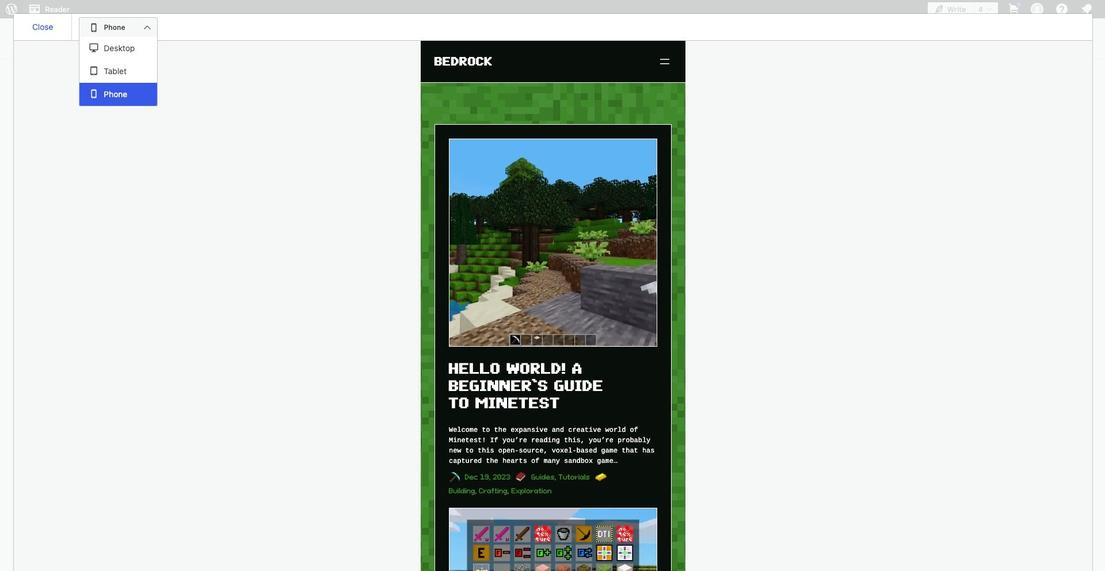 Task type: vqa. For each thing, say whether or not it's contained in the screenshot.
menu
no



Task type: locate. For each thing, give the bounding box(es) containing it.
main content
[[0, 18, 1106, 572]]

manage your sites image
[[5, 2, 18, 16]]

list box
[[79, 37, 158, 107]]

manage your notifications image
[[1081, 2, 1094, 16]]



Task type: describe. For each thing, give the bounding box(es) containing it.
my shopping cart image
[[1008, 2, 1022, 16]]

help image
[[1056, 2, 1070, 16]]

update your profile, personal settings, and more image
[[1031, 2, 1045, 16]]



